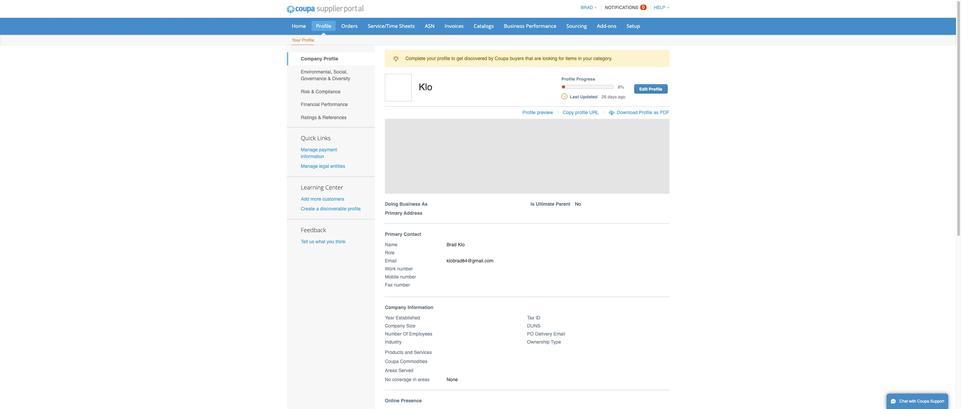 Task type: describe. For each thing, give the bounding box(es) containing it.
coupa inside button
[[917, 399, 929, 404]]

information
[[301, 154, 324, 159]]

download profile as pdf button
[[617, 109, 669, 116]]

get
[[457, 56, 463, 61]]

industry
[[385, 339, 402, 345]]

address
[[404, 210, 422, 216]]

environmental,
[[301, 69, 332, 74]]

support
[[930, 399, 944, 404]]

coupa supplier portal image
[[282, 1, 368, 18]]

discoverable
[[320, 206, 347, 212]]

tell us what you think
[[301, 239, 346, 244]]

and
[[405, 350, 413, 355]]

profile preview
[[522, 110, 553, 115]]

buyers
[[510, 56, 524, 61]]

that
[[525, 56, 533, 61]]

financial performance link
[[287, 98, 375, 111]]

company for company size
[[385, 323, 405, 328]]

26 days ago
[[602, 94, 625, 99]]

primary for primary contact
[[385, 231, 402, 237]]

0 horizontal spatial in
[[413, 377, 417, 382]]

ratings
[[301, 115, 317, 120]]

quick
[[301, 134, 316, 142]]

risk & compliance
[[301, 89, 341, 94]]

performance for financial performance
[[321, 102, 348, 107]]

add more customers
[[301, 196, 344, 202]]

add more customers link
[[301, 196, 344, 202]]

duns
[[527, 323, 540, 328]]

coverage
[[392, 377, 412, 382]]

asn
[[425, 22, 435, 29]]

compliance
[[316, 89, 341, 94]]

company size
[[385, 323, 415, 328]]

profile down coupa supplier portal image
[[316, 22, 331, 29]]

complete your profile to get discovered by coupa buyers that are looking for items in your category. alert
[[385, 50, 669, 67]]

mobile
[[385, 274, 399, 279]]

business performance link
[[500, 21, 561, 31]]

tell us what you think button
[[301, 238, 346, 245]]

help
[[654, 5, 665, 10]]

information
[[408, 305, 433, 310]]

ago
[[618, 94, 625, 99]]

as
[[654, 110, 659, 115]]

add-ons
[[597, 22, 617, 29]]

to
[[451, 56, 455, 61]]

quick links
[[301, 134, 331, 142]]

sourcing link
[[562, 21, 591, 31]]

tax
[[527, 315, 534, 320]]

role
[[385, 250, 395, 255]]

company profile
[[301, 56, 338, 62]]

work
[[385, 266, 396, 271]]

& for compliance
[[311, 89, 314, 94]]

employees
[[409, 331, 432, 336]]

your profile
[[292, 38, 314, 43]]

catalogs
[[474, 22, 494, 29]]

customers
[[323, 196, 344, 202]]

doing business as
[[385, 201, 428, 207]]

established
[[396, 315, 420, 320]]

profile preview link
[[522, 110, 553, 115]]

manage for manage payment information
[[301, 147, 318, 152]]

parent
[[556, 201, 570, 207]]

fax
[[385, 282, 393, 287]]

2 your from the left
[[583, 56, 592, 61]]

what
[[315, 239, 325, 244]]

coupa inside alert
[[495, 56, 509, 61]]

chat with coupa support
[[899, 399, 944, 404]]

profile right edit
[[649, 87, 662, 92]]

ratings & references link
[[287, 111, 375, 124]]

notifications
[[605, 5, 638, 10]]

us
[[309, 239, 314, 244]]

background image
[[385, 119, 669, 194]]

a
[[316, 206, 319, 212]]

company information
[[385, 305, 433, 310]]

edit profile
[[639, 87, 662, 92]]

areas served
[[385, 368, 413, 373]]

0
[[642, 5, 645, 10]]

no coverage in areas
[[385, 377, 430, 382]]

1 vertical spatial klo
[[458, 242, 465, 247]]

id
[[536, 315, 540, 320]]

download
[[617, 110, 638, 115]]

orders
[[341, 22, 358, 29]]

risk
[[301, 89, 310, 94]]

profile inside alert
[[437, 56, 450, 61]]

invoices link
[[440, 21, 468, 31]]

ons
[[608, 22, 617, 29]]

no for no
[[575, 201, 581, 207]]

0 vertical spatial number
[[397, 266, 413, 271]]

copy
[[563, 110, 574, 115]]

primary contact
[[385, 231, 421, 237]]

presence
[[401, 398, 422, 403]]

chat
[[899, 399, 908, 404]]

pdf
[[660, 110, 669, 115]]

2 vertical spatial profile
[[348, 206, 361, 212]]

0 horizontal spatial coupa
[[385, 359, 399, 364]]

services
[[414, 350, 432, 355]]

company for company information
[[385, 305, 406, 310]]

& inside environmental, social, governance & diversity
[[328, 76, 331, 81]]

brad link
[[578, 5, 597, 10]]

legal
[[319, 163, 329, 169]]

business performance
[[504, 22, 556, 29]]

items
[[566, 56, 577, 61]]

feedback
[[301, 226, 326, 234]]

add-ons link
[[593, 21, 621, 31]]

looking
[[543, 56, 557, 61]]

profile inside button
[[575, 110, 588, 115]]



Task type: locate. For each thing, give the bounding box(es) containing it.
primary up name
[[385, 231, 402, 237]]

no
[[575, 201, 581, 207], [385, 377, 391, 382]]

areas
[[385, 368, 397, 373]]

0 horizontal spatial brad
[[447, 242, 457, 247]]

email
[[385, 258, 397, 263], [553, 331, 565, 336]]

manage legal entities
[[301, 163, 345, 169]]

0 horizontal spatial performance
[[321, 102, 348, 107]]

navigation containing notifications 0
[[578, 1, 669, 14]]

0 horizontal spatial your
[[427, 56, 436, 61]]

2 horizontal spatial profile
[[575, 110, 588, 115]]

0 horizontal spatial email
[[385, 258, 397, 263]]

number right mobile at the bottom of the page
[[400, 274, 416, 279]]

center
[[325, 183, 343, 191]]

klo
[[419, 82, 432, 92], [458, 242, 465, 247]]

2 horizontal spatial coupa
[[917, 399, 929, 404]]

2 vertical spatial coupa
[[917, 399, 929, 404]]

0 horizontal spatial klo
[[419, 82, 432, 92]]

klo banner
[[383, 74, 676, 224]]

brad up klobrad84@gmail.com on the bottom of page
[[447, 242, 457, 247]]

profile link
[[312, 21, 336, 31]]

klo inside banner
[[419, 82, 432, 92]]

coupa right by
[[495, 56, 509, 61]]

create
[[301, 206, 315, 212]]

1 vertical spatial number
[[400, 274, 416, 279]]

0 vertical spatial primary
[[385, 210, 402, 216]]

no down areas
[[385, 377, 391, 382]]

1 vertical spatial primary
[[385, 231, 402, 237]]

manage for manage legal entities
[[301, 163, 318, 169]]

profile inside button
[[639, 110, 652, 115]]

coupa up areas
[[385, 359, 399, 364]]

performance up references
[[321, 102, 348, 107]]

your
[[292, 38, 301, 43]]

commodities
[[400, 359, 427, 364]]

more
[[311, 196, 321, 202]]

2 horizontal spatial &
[[328, 76, 331, 81]]

copy profile url
[[563, 110, 599, 115]]

1 vertical spatial performance
[[321, 102, 348, 107]]

1 vertical spatial company
[[385, 305, 406, 310]]

edit
[[639, 87, 648, 92]]

navigation
[[578, 1, 669, 14]]

served
[[398, 368, 413, 373]]

profile right discoverable
[[348, 206, 361, 212]]

company
[[301, 56, 322, 62], [385, 305, 406, 310], [385, 323, 405, 328]]

1 vertical spatial in
[[413, 377, 417, 382]]

last updated
[[570, 94, 598, 99]]

your
[[427, 56, 436, 61], [583, 56, 592, 61]]

0 vertical spatial no
[[575, 201, 581, 207]]

number down mobile at the bottom of the page
[[394, 282, 410, 287]]

coupa right with
[[917, 399, 929, 404]]

create a discoverable profile link
[[301, 206, 361, 212]]

ownership
[[527, 339, 550, 345]]

profile left url
[[575, 110, 588, 115]]

service/time sheets
[[368, 22, 415, 29]]

think
[[336, 239, 346, 244]]

primary
[[385, 210, 402, 216], [385, 231, 402, 237]]

manage inside manage payment information
[[301, 147, 318, 152]]

0 vertical spatial performance
[[526, 22, 556, 29]]

home
[[292, 22, 306, 29]]

profile left progress at the right of the page
[[562, 77, 575, 82]]

brad
[[581, 5, 593, 10], [447, 242, 457, 247]]

performance
[[526, 22, 556, 29], [321, 102, 348, 107]]

add-
[[597, 22, 608, 29]]

profile up social, on the left
[[324, 56, 338, 62]]

1 horizontal spatial in
[[578, 56, 582, 61]]

1 your from the left
[[427, 56, 436, 61]]

brad up "sourcing" link
[[581, 5, 593, 10]]

1 horizontal spatial no
[[575, 201, 581, 207]]

online
[[385, 398, 400, 403]]

discovered
[[464, 56, 487, 61]]

no inside klo banner
[[575, 201, 581, 207]]

with
[[909, 399, 916, 404]]

1 vertical spatial &
[[311, 89, 314, 94]]

year established
[[385, 315, 420, 320]]

manage payment information link
[[301, 147, 337, 159]]

klo image
[[385, 74, 412, 101]]

1 horizontal spatial brad
[[581, 5, 593, 10]]

brad inside navigation
[[581, 5, 593, 10]]

complete your profile to get discovered by coupa buyers that are looking for items in your category.
[[405, 56, 612, 61]]

0 vertical spatial brad
[[581, 5, 593, 10]]

ratings & references
[[301, 115, 347, 120]]

performance for business performance
[[526, 22, 556, 29]]

ultimate
[[536, 201, 554, 207]]

help link
[[651, 5, 669, 10]]

business right catalogs link
[[504, 22, 525, 29]]

0 horizontal spatial profile
[[348, 206, 361, 212]]

none
[[447, 377, 458, 382]]

1 vertical spatial email
[[553, 331, 565, 336]]

1 vertical spatial manage
[[301, 163, 318, 169]]

0 vertical spatial manage
[[301, 147, 318, 152]]

diversity
[[332, 76, 350, 81]]

& right ratings
[[318, 115, 321, 120]]

profile left as
[[639, 110, 652, 115]]

profile right your
[[302, 38, 314, 43]]

brad for brad
[[581, 5, 593, 10]]

email up type
[[553, 331, 565, 336]]

financial performance
[[301, 102, 348, 107]]

2 vertical spatial company
[[385, 323, 405, 328]]

1 primary from the top
[[385, 210, 402, 216]]

1 horizontal spatial coupa
[[495, 56, 509, 61]]

1 vertical spatial coupa
[[385, 359, 399, 364]]

company up environmental,
[[301, 56, 322, 62]]

0 vertical spatial email
[[385, 258, 397, 263]]

0 horizontal spatial no
[[385, 377, 391, 382]]

0 vertical spatial &
[[328, 76, 331, 81]]

1 vertical spatial profile
[[575, 110, 588, 115]]

is ultimate parent
[[531, 201, 570, 207]]

no for no coverage in areas
[[385, 377, 391, 382]]

days
[[608, 94, 617, 99]]

financial
[[301, 102, 320, 107]]

primary inside klo banner
[[385, 210, 402, 216]]

2 manage from the top
[[301, 163, 318, 169]]

0 vertical spatial business
[[504, 22, 525, 29]]

company for company profile
[[301, 56, 322, 62]]

last
[[570, 94, 579, 99]]

primary down doing
[[385, 210, 402, 216]]

your left category.
[[583, 56, 592, 61]]

size
[[406, 323, 415, 328]]

1 horizontal spatial your
[[583, 56, 592, 61]]

add
[[301, 196, 309, 202]]

in inside alert
[[578, 56, 582, 61]]

klo right klo image
[[419, 82, 432, 92]]

tell
[[301, 239, 308, 244]]

email up work
[[385, 258, 397, 263]]

& inside ratings & references "link"
[[318, 115, 321, 120]]

primary for primary address
[[385, 210, 402, 216]]

0 vertical spatial coupa
[[495, 56, 509, 61]]

klobrad84@gmail.com
[[447, 258, 493, 263]]

0 vertical spatial in
[[578, 56, 582, 61]]

& right risk
[[311, 89, 314, 94]]

klo up klobrad84@gmail.com on the bottom of page
[[458, 242, 465, 247]]

& for references
[[318, 115, 321, 120]]

& left the diversity
[[328, 76, 331, 81]]

1 horizontal spatial &
[[318, 115, 321, 120]]

performance up are
[[526, 22, 556, 29]]

number right work
[[397, 266, 413, 271]]

business inside klo banner
[[400, 201, 420, 207]]

0 horizontal spatial &
[[311, 89, 314, 94]]

in left areas
[[413, 377, 417, 382]]

company up number
[[385, 323, 405, 328]]

primary address
[[385, 210, 422, 216]]

0 vertical spatial profile
[[437, 56, 450, 61]]

0 horizontal spatial business
[[400, 201, 420, 207]]

url
[[589, 110, 599, 115]]

1 vertical spatial brad
[[447, 242, 457, 247]]

2 primary from the top
[[385, 231, 402, 237]]

brad klo
[[447, 242, 465, 247]]

email inside the tax id duns po delivery email ownership type
[[553, 331, 565, 336]]

your right complete
[[427, 56, 436, 61]]

are
[[534, 56, 541, 61]]

manage up information on the left top
[[301, 147, 318, 152]]

company up year
[[385, 305, 406, 310]]

by
[[488, 56, 493, 61]]

company profile link
[[287, 52, 375, 65]]

copy profile url button
[[563, 109, 599, 116]]

is
[[531, 201, 535, 207]]

1 horizontal spatial profile
[[437, 56, 450, 61]]

business
[[504, 22, 525, 29], [400, 201, 420, 207]]

service/time
[[368, 22, 398, 29]]

online presence
[[385, 398, 422, 403]]

1 horizontal spatial email
[[553, 331, 565, 336]]

profile left preview
[[522, 110, 536, 115]]

1 manage from the top
[[301, 147, 318, 152]]

0 vertical spatial klo
[[419, 82, 432, 92]]

payment
[[319, 147, 337, 152]]

social,
[[333, 69, 348, 74]]

manage down information on the left top
[[301, 163, 318, 169]]

1 horizontal spatial klo
[[458, 242, 465, 247]]

business up address
[[400, 201, 420, 207]]

sourcing
[[566, 22, 587, 29]]

profile left to
[[437, 56, 450, 61]]

1 horizontal spatial performance
[[526, 22, 556, 29]]

updated
[[580, 94, 598, 99]]

brad for brad klo
[[447, 242, 457, 247]]

catalogs link
[[469, 21, 498, 31]]

governance
[[301, 76, 326, 81]]

no right parent
[[575, 201, 581, 207]]

complete
[[405, 56, 426, 61]]

2 vertical spatial &
[[318, 115, 321, 120]]

1 vertical spatial no
[[385, 377, 391, 382]]

0 vertical spatial company
[[301, 56, 322, 62]]

1 horizontal spatial business
[[504, 22, 525, 29]]

in right the items at right
[[578, 56, 582, 61]]

you
[[327, 239, 334, 244]]

& inside risk & compliance link
[[311, 89, 314, 94]]

home link
[[287, 21, 310, 31]]

1 vertical spatial business
[[400, 201, 420, 207]]

2 vertical spatial number
[[394, 282, 410, 287]]

number of employees
[[385, 331, 432, 336]]

products and services
[[385, 350, 432, 355]]



Task type: vqa. For each thing, say whether or not it's contained in the screenshot.
the bottommost manage
yes



